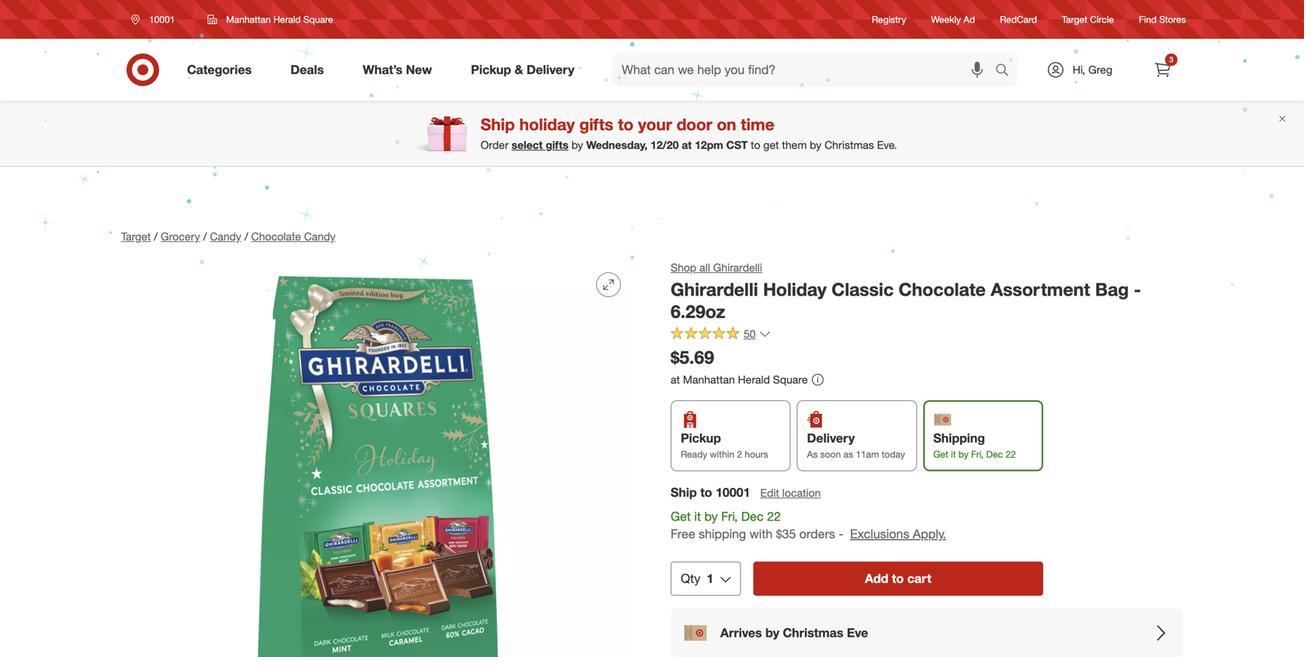 Task type: locate. For each thing, give the bounding box(es) containing it.
manhattan
[[226, 14, 271, 25], [683, 373, 735, 387]]

0 vertical spatial target
[[1062, 14, 1088, 25]]

1 vertical spatial fri,
[[721, 509, 738, 524]]

fri,
[[971, 449, 984, 461], [721, 509, 738, 524]]

pickup
[[471, 62, 511, 77], [681, 431, 721, 446]]

get
[[764, 138, 779, 152]]

candy
[[210, 230, 241, 243], [304, 230, 336, 243]]

get up free
[[671, 509, 691, 524]]

1 vertical spatial herald
[[738, 373, 770, 387]]

by right arrives
[[766, 626, 780, 641]]

0 horizontal spatial -
[[839, 527, 844, 542]]

greg
[[1089, 63, 1113, 76]]

1 vertical spatial 22
[[767, 509, 781, 524]]

ship for to
[[671, 485, 697, 500]]

what's
[[363, 62, 403, 77]]

1 / from the left
[[154, 230, 158, 243]]

0 horizontal spatial gifts
[[546, 138, 569, 152]]

0 horizontal spatial delivery
[[527, 62, 575, 77]]

0 vertical spatial chocolate
[[251, 230, 301, 243]]

holiday
[[520, 115, 575, 134]]

to down "ready"
[[701, 485, 712, 500]]

ghirardelli down all
[[671, 279, 758, 300]]

1 vertical spatial manhattan
[[683, 373, 735, 387]]

to right add on the right of page
[[892, 572, 904, 587]]

christmas
[[825, 138, 874, 152], [783, 626, 844, 641]]

0 horizontal spatial manhattan
[[226, 14, 271, 25]]

1 horizontal spatial herald
[[738, 373, 770, 387]]

1 vertical spatial -
[[839, 527, 844, 542]]

target for target / grocery / candy / chocolate candy
[[121, 230, 151, 243]]

bag
[[1096, 279, 1129, 300]]

by down shipping
[[959, 449, 969, 461]]

at down the $5.69
[[671, 373, 680, 387]]

get it by fri, dec 22 free shipping with $35 orders - exclusions apply.
[[671, 509, 946, 542]]

manhattan up categories link
[[226, 14, 271, 25]]

it inside get it by fri, dec 22 free shipping with $35 orders - exclusions apply.
[[695, 509, 701, 524]]

herald down "50"
[[738, 373, 770, 387]]

at down door
[[682, 138, 692, 152]]

0 vertical spatial fri,
[[971, 449, 984, 461]]

0 horizontal spatial candy
[[210, 230, 241, 243]]

3 / from the left
[[245, 230, 248, 243]]

1
[[707, 572, 714, 587]]

pickup up "ready"
[[681, 431, 721, 446]]

1 vertical spatial it
[[695, 509, 701, 524]]

it down shipping
[[951, 449, 956, 461]]

by inside get it by fri, dec 22 free shipping with $35 orders - exclusions apply.
[[705, 509, 718, 524]]

1 horizontal spatial it
[[951, 449, 956, 461]]

delivery right &
[[527, 62, 575, 77]]

cst
[[726, 138, 748, 152]]

12pm
[[695, 138, 723, 152]]

at
[[682, 138, 692, 152], [671, 373, 680, 387]]

target left the grocery
[[121, 230, 151, 243]]

ship down "ready"
[[671, 485, 697, 500]]

fri, up shipping
[[721, 509, 738, 524]]

by up shipping
[[705, 509, 718, 524]]

herald up deals
[[273, 14, 301, 25]]

1 vertical spatial get
[[671, 509, 691, 524]]

pickup for ready
[[681, 431, 721, 446]]

1 horizontal spatial delivery
[[807, 431, 855, 446]]

/ left candy link
[[203, 230, 207, 243]]

22
[[1006, 449, 1016, 461], [767, 509, 781, 524]]

0 vertical spatial at
[[682, 138, 692, 152]]

redcard
[[1000, 14, 1037, 25]]

ship up order
[[481, 115, 515, 134]]

1 vertical spatial target
[[121, 230, 151, 243]]

dec
[[987, 449, 1003, 461], [741, 509, 764, 524]]

0 horizontal spatial it
[[695, 509, 701, 524]]

chocolate inside shop all ghirardelli ghirardelli holiday classic chocolate assortment bag - 6.29oz
[[899, 279, 986, 300]]

ghirardelli holiday classic chocolate assortment bag - 6.29oz, 1 of 10 image
[[121, 260, 634, 658]]

1 horizontal spatial square
[[773, 373, 808, 387]]

1 vertical spatial delivery
[[807, 431, 855, 446]]

dec inside get it by fri, dec 22 free shipping with $35 orders - exclusions apply.
[[741, 509, 764, 524]]

get
[[934, 449, 949, 461], [671, 509, 691, 524]]

add
[[865, 572, 889, 587]]

1 vertical spatial christmas
[[783, 626, 844, 641]]

1 horizontal spatial candy
[[304, 230, 336, 243]]

2 horizontal spatial /
[[245, 230, 248, 243]]

target for target circle
[[1062, 14, 1088, 25]]

fri, down shipping
[[971, 449, 984, 461]]

$35
[[776, 527, 796, 542]]

1 vertical spatial chocolate
[[899, 279, 986, 300]]

0 vertical spatial square
[[303, 14, 333, 25]]

0 vertical spatial -
[[1134, 279, 1142, 300]]

candy link
[[210, 230, 241, 243]]

/
[[154, 230, 158, 243], [203, 230, 207, 243], [245, 230, 248, 243]]

christmas inside 'ship holiday gifts to your door on time order select gifts by wednesday, 12/20 at 12pm cst to get them by christmas eve.'
[[825, 138, 874, 152]]

1 horizontal spatial chocolate
[[899, 279, 986, 300]]

1 horizontal spatial target
[[1062, 14, 1088, 25]]

0 vertical spatial christmas
[[825, 138, 874, 152]]

10001
[[149, 14, 175, 25], [716, 485, 750, 500]]

to inside button
[[892, 572, 904, 587]]

1 horizontal spatial manhattan
[[683, 373, 735, 387]]

0 vertical spatial delivery
[[527, 62, 575, 77]]

0 vertical spatial pickup
[[471, 62, 511, 77]]

0 vertical spatial it
[[951, 449, 956, 461]]

circle
[[1090, 14, 1114, 25]]

0 horizontal spatial get
[[671, 509, 691, 524]]

find stores
[[1139, 14, 1186, 25]]

shipping
[[699, 527, 746, 542]]

0 horizontal spatial dec
[[741, 509, 764, 524]]

to
[[618, 115, 634, 134], [751, 138, 761, 152], [701, 485, 712, 500], [892, 572, 904, 587]]

0 horizontal spatial fri,
[[721, 509, 738, 524]]

What can we help you find? suggestions appear below search field
[[613, 53, 999, 87]]

grocery
[[161, 230, 200, 243]]

get down shipping
[[934, 449, 949, 461]]

exclusions apply. button
[[850, 526, 946, 544]]

1 vertical spatial ship
[[671, 485, 697, 500]]

on
[[717, 115, 736, 134]]

christmas left eve at the right of the page
[[783, 626, 844, 641]]

0 vertical spatial manhattan
[[226, 14, 271, 25]]

-
[[1134, 279, 1142, 300], [839, 527, 844, 542]]

0 horizontal spatial target
[[121, 230, 151, 243]]

ready
[[681, 449, 708, 461]]

your
[[638, 115, 672, 134]]

/ right candy link
[[245, 230, 248, 243]]

select
[[512, 138, 543, 152]]

soon
[[821, 449, 841, 461]]

gifts
[[580, 115, 614, 134], [546, 138, 569, 152]]

pickup left &
[[471, 62, 511, 77]]

22 inside shipping get it by fri, dec 22
[[1006, 449, 1016, 461]]

by
[[572, 138, 583, 152], [810, 138, 822, 152], [959, 449, 969, 461], [705, 509, 718, 524], [766, 626, 780, 641]]

ship inside 'ship holiday gifts to your door on time order select gifts by wednesday, 12/20 at 12pm cst to get them by christmas eve.'
[[481, 115, 515, 134]]

hi,
[[1073, 63, 1086, 76]]

ship
[[481, 115, 515, 134], [671, 485, 697, 500]]

0 vertical spatial ship
[[481, 115, 515, 134]]

qty 1
[[681, 572, 714, 587]]

1 horizontal spatial 22
[[1006, 449, 1016, 461]]

pickup inside pickup ready within 2 hours
[[681, 431, 721, 446]]

gifts up wednesday,
[[580, 115, 614, 134]]

within
[[710, 449, 735, 461]]

1 horizontal spatial get
[[934, 449, 949, 461]]

1 horizontal spatial dec
[[987, 449, 1003, 461]]

ghirardelli right all
[[713, 261, 763, 274]]

it up free
[[695, 509, 701, 524]]

0 horizontal spatial 22
[[767, 509, 781, 524]]

1 horizontal spatial fri,
[[971, 449, 984, 461]]

1 horizontal spatial 10001
[[716, 485, 750, 500]]

with
[[750, 527, 773, 542]]

1 horizontal spatial /
[[203, 230, 207, 243]]

time
[[741, 115, 775, 134]]

christmas left eve.
[[825, 138, 874, 152]]

1 vertical spatial pickup
[[681, 431, 721, 446]]

12/20
[[651, 138, 679, 152]]

chocolate
[[251, 230, 301, 243], [899, 279, 986, 300]]

0 horizontal spatial square
[[303, 14, 333, 25]]

0 vertical spatial 22
[[1006, 449, 1016, 461]]

get inside get it by fri, dec 22 free shipping with $35 orders - exclusions apply.
[[671, 509, 691, 524]]

delivery
[[527, 62, 575, 77], [807, 431, 855, 446]]

deals
[[291, 62, 324, 77]]

0 horizontal spatial herald
[[273, 14, 301, 25]]

deals link
[[277, 53, 343, 87]]

0 vertical spatial dec
[[987, 449, 1003, 461]]

- right orders
[[839, 527, 844, 542]]

manhattan down the $5.69
[[683, 373, 735, 387]]

target left circle
[[1062, 14, 1088, 25]]

arrives by christmas eve
[[721, 626, 868, 641]]

1 horizontal spatial -
[[1134, 279, 1142, 300]]

square
[[303, 14, 333, 25], [773, 373, 808, 387]]

0 horizontal spatial at
[[671, 373, 680, 387]]

chocolate for assortment
[[899, 279, 986, 300]]

0 vertical spatial 10001
[[149, 14, 175, 25]]

door
[[677, 115, 713, 134]]

0 horizontal spatial 10001
[[149, 14, 175, 25]]

0 horizontal spatial chocolate
[[251, 230, 301, 243]]

0 horizontal spatial /
[[154, 230, 158, 243]]

fri, inside shipping get it by fri, dec 22
[[971, 449, 984, 461]]

cart
[[908, 572, 932, 587]]

get inside shipping get it by fri, dec 22
[[934, 449, 949, 461]]

- right "bag"
[[1134, 279, 1142, 300]]

0 vertical spatial get
[[934, 449, 949, 461]]

1 horizontal spatial at
[[682, 138, 692, 152]]

1 horizontal spatial gifts
[[580, 115, 614, 134]]

0 horizontal spatial ship
[[481, 115, 515, 134]]

advertisement region
[[109, 176, 1196, 214]]

0 vertical spatial herald
[[273, 14, 301, 25]]

shipping get it by fri, dec 22
[[934, 431, 1016, 461]]

edit location button
[[760, 485, 822, 502]]

fri, inside get it by fri, dec 22 free shipping with $35 orders - exclusions apply.
[[721, 509, 738, 524]]

1 horizontal spatial pickup
[[681, 431, 721, 446]]

1 vertical spatial square
[[773, 373, 808, 387]]

1 vertical spatial dec
[[741, 509, 764, 524]]

chocolate candy link
[[251, 230, 336, 243]]

ship for holiday
[[481, 115, 515, 134]]

ad
[[964, 14, 975, 25]]

0 horizontal spatial pickup
[[471, 62, 511, 77]]

1 horizontal spatial ship
[[671, 485, 697, 500]]

delivery up soon on the right bottom of the page
[[807, 431, 855, 446]]

ship to 10001
[[671, 485, 750, 500]]

6.29oz
[[671, 301, 726, 323]]

target circle link
[[1062, 13, 1114, 26]]

/ right target link
[[154, 230, 158, 243]]

target link
[[121, 230, 151, 243]]

gifts down holiday
[[546, 138, 569, 152]]

herald inside dropdown button
[[273, 14, 301, 25]]

at manhattan herald square
[[671, 373, 808, 387]]

ghirardelli
[[713, 261, 763, 274], [671, 279, 758, 300]]



Task type: vqa. For each thing, say whether or not it's contained in the screenshot.
"Saturday!"
no



Task type: describe. For each thing, give the bounding box(es) containing it.
registry link
[[872, 13, 907, 26]]

arrives
[[721, 626, 762, 641]]

11am
[[856, 449, 879, 461]]

pickup for &
[[471, 62, 511, 77]]

delivery inside delivery as soon as 11am today
[[807, 431, 855, 446]]

hi, greg
[[1073, 63, 1113, 76]]

apply.
[[913, 527, 946, 542]]

0 vertical spatial ghirardelli
[[713, 261, 763, 274]]

22 inside get it by fri, dec 22 free shipping with $35 orders - exclusions apply.
[[767, 509, 781, 524]]

1 vertical spatial ghirardelli
[[671, 279, 758, 300]]

shipping
[[934, 431, 985, 446]]

as
[[807, 449, 818, 461]]

orders
[[800, 527, 836, 542]]

categories
[[187, 62, 252, 77]]

it inside shipping get it by fri, dec 22
[[951, 449, 956, 461]]

add to cart button
[[753, 562, 1044, 596]]

arrives by christmas eve link
[[671, 609, 1183, 658]]

to up wednesday,
[[618, 115, 634, 134]]

assortment
[[991, 279, 1091, 300]]

categories link
[[174, 53, 271, 87]]

pickup & delivery
[[471, 62, 575, 77]]

3
[[1170, 55, 1174, 64]]

chocolate for candy
[[251, 230, 301, 243]]

what's new
[[363, 62, 432, 77]]

50
[[744, 327, 756, 341]]

- inside get it by fri, dec 22 free shipping with $35 orders - exclusions apply.
[[839, 527, 844, 542]]

all
[[700, 261, 710, 274]]

2 / from the left
[[203, 230, 207, 243]]

by inside 'link'
[[766, 626, 780, 641]]

pickup ready within 2 hours
[[681, 431, 768, 461]]

1 candy from the left
[[210, 230, 241, 243]]

wednesday,
[[586, 138, 648, 152]]

1 vertical spatial gifts
[[546, 138, 569, 152]]

delivery as soon as 11am today
[[807, 431, 905, 461]]

christmas inside 'link'
[[783, 626, 844, 641]]

exclusions
[[850, 527, 910, 542]]

find stores link
[[1139, 13, 1186, 26]]

10001 inside dropdown button
[[149, 14, 175, 25]]

classic
[[832, 279, 894, 300]]

find
[[1139, 14, 1157, 25]]

0 vertical spatial gifts
[[580, 115, 614, 134]]

50 link
[[671, 327, 771, 344]]

as
[[844, 449, 853, 461]]

dec inside shipping get it by fri, dec 22
[[987, 449, 1003, 461]]

by inside shipping get it by fri, dec 22
[[959, 449, 969, 461]]

registry
[[872, 14, 907, 25]]

target circle
[[1062, 14, 1114, 25]]

manhattan inside dropdown button
[[226, 14, 271, 25]]

weekly
[[931, 14, 961, 25]]

1 vertical spatial at
[[671, 373, 680, 387]]

weekly ad
[[931, 14, 975, 25]]

search button
[[988, 53, 1026, 90]]

$5.69
[[671, 347, 714, 368]]

shop all ghirardelli ghirardelli holiday classic chocolate assortment bag - 6.29oz
[[671, 261, 1142, 323]]

shop
[[671, 261, 697, 274]]

edit location
[[761, 486, 821, 500]]

at inside 'ship holiday gifts to your door on time order select gifts by wednesday, 12/20 at 12pm cst to get them by christmas eve.'
[[682, 138, 692, 152]]

by right the 'them'
[[810, 138, 822, 152]]

3 link
[[1146, 53, 1180, 87]]

hours
[[745, 449, 768, 461]]

new
[[406, 62, 432, 77]]

&
[[515, 62, 523, 77]]

- inside shop all ghirardelli ghirardelli holiday classic chocolate assortment bag - 6.29oz
[[1134, 279, 1142, 300]]

eve
[[847, 626, 868, 641]]

weekly ad link
[[931, 13, 975, 26]]

pickup & delivery link
[[458, 53, 594, 87]]

edit
[[761, 486, 780, 500]]

2 candy from the left
[[304, 230, 336, 243]]

order
[[481, 138, 509, 152]]

location
[[783, 486, 821, 500]]

to left get
[[751, 138, 761, 152]]

by down holiday
[[572, 138, 583, 152]]

1 vertical spatial 10001
[[716, 485, 750, 500]]

target / grocery / candy / chocolate candy
[[121, 230, 336, 243]]

square inside manhattan herald square dropdown button
[[303, 14, 333, 25]]

grocery link
[[161, 230, 200, 243]]

holiday
[[763, 279, 827, 300]]

search
[[988, 64, 1026, 79]]

stores
[[1160, 14, 1186, 25]]

manhattan herald square button
[[198, 5, 343, 33]]

add to cart
[[865, 572, 932, 587]]

redcard link
[[1000, 13, 1037, 26]]

free
[[671, 527, 696, 542]]

what's new link
[[350, 53, 452, 87]]

today
[[882, 449, 905, 461]]

eve.
[[877, 138, 897, 152]]

qty
[[681, 572, 701, 587]]

manhattan herald square
[[226, 14, 333, 25]]

10001 button
[[121, 5, 191, 33]]

ship holiday gifts to your door on time order select gifts by wednesday, 12/20 at 12pm cst to get them by christmas eve.
[[481, 115, 897, 152]]



